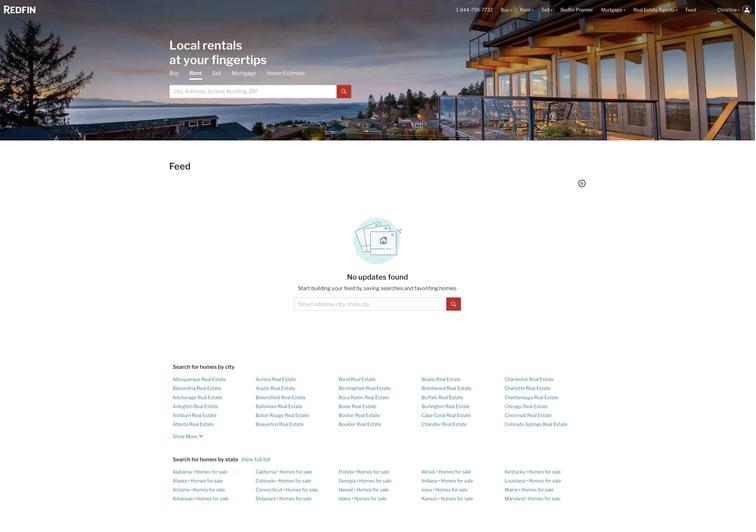 Task type: describe. For each thing, give the bounding box(es) containing it.
and
[[404, 285, 413, 292]]

estate for charleston real estate
[[540, 377, 554, 382]]

real right springs
[[543, 422, 553, 427]]

homes for colorado
[[279, 478, 294, 484]]

kansas
[[422, 496, 437, 502]]

indiana • homes for sale
[[422, 478, 473, 484]]

chicago real estate link
[[505, 404, 548, 409]]

real for alexandria real estate
[[197, 386, 206, 391]]

▾ for buy ▾
[[510, 7, 512, 13]]

for for indiana • homes for sale
[[457, 478, 464, 484]]

mortgage for mortgage
[[232, 70, 256, 76]]

delaware • homes for sale
[[256, 496, 312, 502]]

mortgage link
[[232, 70, 256, 77]]

hawaii
[[339, 487, 353, 493]]

charlotte real estate link
[[505, 386, 551, 391]]

california link
[[256, 469, 276, 475]]

hawaii link
[[339, 487, 353, 493]]

iowa
[[422, 487, 432, 493]]

christina ▾
[[718, 7, 740, 13]]

bakersfield real estate
[[256, 395, 306, 400]]

mortgage ▾ button
[[601, 0, 626, 20]]

estate for bowie real estate
[[447, 377, 461, 382]]

real for atlanta real estate
[[189, 422, 199, 427]]

florida link
[[339, 469, 354, 475]]

city
[[225, 364, 235, 370]]

Street address, city, state, zip search field
[[294, 298, 446, 311]]

for up alabama • homes for sale
[[192, 456, 199, 463]]

estate down birmingham real estate
[[375, 395, 389, 400]]

homes for california
[[280, 469, 295, 475]]

real for chandler real estate
[[442, 422, 452, 427]]

rent for rent
[[190, 70, 202, 76]]

5 ▾ from the left
[[676, 7, 678, 13]]

homes for sale link for georgia • homes for sale
[[359, 478, 392, 484]]

for for iowa • homes for sale
[[452, 487, 458, 493]]

louisiana • homes for sale
[[505, 478, 561, 484]]

idaho link
[[339, 496, 351, 502]]

• for hawaii
[[354, 487, 356, 493]]

for for arizona • homes for sale
[[209, 487, 215, 493]]

home estimate link
[[267, 70, 305, 77]]

anchorage real estate link
[[173, 395, 222, 400]]

bakersfield real estate link
[[256, 395, 306, 400]]

real down birmingham real estate
[[365, 395, 374, 400]]

ashburn real estate
[[173, 413, 217, 418]]

• for iowa
[[433, 487, 435, 493]]

georgia
[[339, 478, 356, 484]]

for for kentucky • homes for sale
[[545, 469, 551, 475]]

• for california
[[277, 469, 279, 475]]

buffalo
[[422, 395, 438, 400]]

for for louisiana • homes for sale
[[545, 478, 552, 484]]

estate for buffalo real estate
[[449, 395, 463, 400]]

alabama link
[[173, 469, 192, 475]]

real for chattanooga real estate
[[534, 395, 544, 400]]

estate for anchorage real estate
[[208, 395, 222, 400]]

arlington
[[173, 404, 193, 409]]

homes for sale link for illinois • homes for sale
[[439, 469, 471, 475]]

homes for sale link for maryland • homes for sale
[[528, 496, 561, 502]]

no updates found
[[347, 273, 408, 281]]

homes for sale link for kansas • homes for sale
[[441, 496, 473, 502]]

local
[[169, 38, 200, 52]]

for for connecticut • homes for sale
[[302, 487, 308, 493]]

kansas • homes for sale
[[422, 496, 473, 502]]

for for alabama • homes for sale
[[212, 469, 218, 475]]

homes for maine
[[522, 487, 537, 493]]

alaska
[[173, 478, 187, 484]]

homes for sale link for colorado • homes for sale
[[279, 478, 311, 484]]

home estimate
[[267, 70, 305, 76]]

sale for georgia • homes for sale
[[383, 478, 392, 484]]

real for cincinnati real estate
[[527, 413, 537, 418]]

baton
[[256, 413, 269, 418]]

arlington real estate link
[[173, 404, 218, 409]]

boulder real estate link
[[339, 422, 381, 427]]

building
[[311, 285, 331, 292]]

state
[[225, 456, 238, 463]]

kentucky • homes for sale
[[505, 469, 561, 475]]

estate up beaverton real estate link
[[295, 413, 309, 418]]

sell ▾ button
[[538, 0, 557, 20]]

idaho • homes for sale
[[339, 496, 387, 502]]

sell for sell
[[212, 70, 221, 76]]

estate for aurora real estate
[[282, 377, 296, 382]]

homes for sale link for alaska • homes for sale
[[191, 478, 223, 484]]

cincinnati
[[505, 413, 526, 418]]

estate for arlington real estate
[[204, 404, 218, 409]]

sale for kentucky • homes for sale
[[552, 469, 561, 475]]

hawaii • homes for sale
[[339, 487, 389, 493]]

• for maryland
[[526, 496, 527, 502]]

homes for sale link for delaware • homes for sale
[[279, 496, 312, 502]]

rent for rent ▾
[[520, 7, 531, 13]]

homes for sale link for louisiana • homes for sale
[[529, 478, 561, 484]]

estate for birmingham real estate
[[377, 386, 391, 391]]

agents
[[659, 7, 675, 13]]

brentwood real estate link
[[422, 386, 472, 391]]

arlington real estate
[[173, 404, 218, 409]]

real for chicago real estate
[[524, 404, 533, 409]]

homes for louisiana
[[529, 478, 544, 484]]

sale for florida • homes for sale
[[381, 469, 389, 475]]

delaware link
[[256, 496, 276, 502]]

real for bowie real estate
[[436, 377, 446, 382]]

georgia • homes for sale
[[339, 478, 392, 484]]

estate for bakersfield real estate
[[292, 395, 306, 400]]

florida • homes for sale
[[339, 469, 389, 475]]

estate for bend real estate
[[362, 377, 376, 382]]

• for kentucky
[[526, 469, 528, 475]]

homes for sale link for california • homes for sale
[[280, 469, 312, 475]]

chicago
[[505, 404, 523, 409]]

chattanooga
[[505, 395, 533, 400]]

delaware
[[256, 496, 276, 502]]

homes for alaska
[[191, 478, 206, 484]]

real for ashburn real estate
[[192, 413, 202, 418]]

sale for arkansas • homes for sale
[[220, 496, 229, 502]]

for for california • homes for sale
[[296, 469, 302, 475]]

759-
[[471, 7, 482, 13]]

brentwood real estate
[[422, 386, 472, 391]]

real estate agents ▾
[[634, 7, 678, 13]]

sale for alaska • homes for sale
[[214, 478, 223, 484]]

rouge
[[270, 413, 284, 418]]

rent ▾ button
[[516, 0, 538, 20]]

sale for iowa • homes for sale
[[459, 487, 468, 493]]

estate for chandler real estate
[[453, 422, 467, 427]]

beaverton real estate link
[[256, 422, 304, 427]]

boulder
[[339, 422, 356, 427]]

estate for austin real estate
[[281, 386, 295, 391]]

charlotte real estate
[[505, 386, 551, 391]]

sale for alabama • homes for sale
[[219, 469, 228, 475]]

baton rouge real estate
[[256, 413, 309, 418]]

boise real estate link
[[339, 404, 377, 409]]

sale for delaware • homes for sale
[[303, 496, 312, 502]]

homes for iowa
[[436, 487, 451, 493]]

• for kansas
[[438, 496, 440, 502]]

1 vertical spatial feed
[[169, 161, 191, 172]]

homes for idaho
[[354, 496, 370, 502]]

search for search for homes by city
[[173, 364, 190, 370]]

for for hawaii • homes for sale
[[373, 487, 379, 493]]

arkansas link
[[173, 496, 193, 502]]

beaverton
[[256, 422, 278, 427]]

sale for colorado • homes for sale
[[303, 478, 311, 484]]

ashburn
[[173, 413, 191, 418]]

kentucky
[[505, 469, 525, 475]]

raton
[[351, 395, 364, 400]]

real for charleston real estate
[[530, 377, 539, 382]]

estate for boulder real estate
[[367, 422, 381, 427]]

chandler real estate
[[422, 422, 467, 427]]

georgia link
[[339, 478, 356, 484]]

for for kansas • homes for sale
[[457, 496, 464, 502]]

real down burlington real estate
[[447, 413, 456, 418]]

boulder real estate
[[339, 422, 381, 427]]

sale for connecticut • homes for sale
[[309, 487, 318, 493]]

• for alaska
[[188, 478, 190, 484]]

homes for sale link for alabama • homes for sale
[[195, 469, 228, 475]]

boise
[[339, 404, 351, 409]]

homes for delaware
[[279, 496, 295, 502]]

homes for arkansas
[[196, 496, 212, 502]]

sell for sell ▾
[[542, 7, 550, 13]]

estate down burlington real estate
[[457, 413, 471, 418]]

estate right springs
[[554, 422, 568, 427]]

charleston real estate
[[505, 377, 554, 382]]

kentucky link
[[505, 469, 525, 475]]

submit search image for city, address, school, building, zip search field
[[341, 89, 347, 94]]

show
[[173, 434, 185, 439]]

homes for sale link for arizona • homes for sale
[[193, 487, 225, 493]]

estate for brentwood real estate
[[458, 386, 472, 391]]



Task type: locate. For each thing, give the bounding box(es) containing it.
sell inside dropdown button
[[542, 7, 550, 13]]

▾ right the agents
[[676, 7, 678, 13]]

real down cape coral real estate link
[[442, 422, 452, 427]]

1 horizontal spatial mortgage
[[601, 7, 623, 13]]

estate up birmingham real estate link
[[362, 377, 376, 382]]

sale for louisiana • homes for sale
[[553, 478, 561, 484]]

▾ for sell ▾
[[551, 7, 553, 13]]

austin real estate link
[[256, 386, 295, 391]]

• up delaware • homes for sale
[[283, 487, 285, 493]]

illinois
[[422, 469, 435, 475]]

tab list containing buy
[[169, 70, 351, 98]]

estate down alexandria real estate link
[[208, 395, 222, 400]]

colorado • homes for sale
[[256, 478, 311, 484]]

3 ▾ from the left
[[551, 7, 553, 13]]

local rentals at your fingertips
[[169, 38, 267, 67]]

0 horizontal spatial buy
[[169, 70, 179, 76]]

estate up charlotte real estate
[[540, 377, 554, 382]]

bowie real estate
[[422, 377, 461, 382]]

real down ashburn real estate
[[189, 422, 199, 427]]

tab list
[[169, 70, 351, 98]]

real for charlotte real estate
[[526, 386, 536, 391]]

▾
[[510, 7, 512, 13], [532, 7, 534, 13], [551, 7, 553, 13], [624, 7, 626, 13], [676, 7, 678, 13], [738, 7, 740, 13]]

illinois link
[[422, 469, 435, 475]]

for up indiana • homes for sale
[[455, 469, 462, 475]]

premier
[[576, 7, 593, 13]]

homes for sale link up louisiana • homes for sale
[[529, 469, 561, 475]]

real up baltimore real estate
[[281, 395, 291, 400]]

buy inside tab list
[[169, 70, 179, 76]]

feed inside feed button
[[686, 7, 697, 13]]

0 vertical spatial colorado
[[505, 422, 525, 427]]

estate up colorado springs real estate
[[538, 413, 552, 418]]

colorado for colorado • homes for sale
[[256, 478, 276, 484]]

chattanooga real estate link
[[505, 395, 559, 400]]

estate for alexandria real estate
[[207, 386, 221, 391]]

estate down ashburn real estate
[[200, 422, 214, 427]]

estate for cincinnati real estate
[[538, 413, 552, 418]]

list
[[263, 456, 271, 463]]

• for idaho
[[352, 496, 353, 502]]

homes up indiana • homes for sale
[[439, 469, 454, 475]]

charlotte
[[505, 386, 525, 391]]

for for idaho • homes for sale
[[371, 496, 377, 502]]

estate up chattanooga real estate
[[537, 386, 551, 391]]

estate for chattanooga real estate
[[545, 395, 559, 400]]

sale down georgia • homes for sale
[[380, 487, 389, 493]]

boston
[[339, 413, 354, 418]]

real down anchorage real estate link at the left of page
[[194, 404, 203, 409]]

0 vertical spatial by
[[357, 285, 362, 292]]

estate inside dropdown button
[[644, 7, 658, 13]]

• right 'delaware'
[[277, 496, 278, 502]]

maryland • homes for sale
[[505, 496, 561, 502]]

feed button
[[682, 0, 714, 20]]

maine link
[[505, 487, 518, 493]]

6 ▾ from the left
[[738, 7, 740, 13]]

sale up indiana • homes for sale
[[462, 469, 471, 475]]

estate down baton rouge real estate link
[[290, 422, 304, 427]]

estate up buffalo real estate link
[[458, 386, 472, 391]]

• for louisiana
[[526, 478, 528, 484]]

by for state
[[218, 456, 224, 463]]

1 horizontal spatial your
[[332, 285, 343, 292]]

real for brentwood real estate
[[447, 386, 457, 391]]

real up baton rouge real estate link
[[278, 404, 287, 409]]

homes up connecticut • homes for sale
[[279, 478, 294, 484]]

homes for sale link for kentucky • homes for sale
[[529, 469, 561, 475]]

• for arizona
[[190, 487, 192, 493]]

more
[[186, 434, 197, 439]]

real down boston real estate
[[357, 422, 366, 427]]

rent link
[[190, 70, 202, 80]]

buy for buy
[[169, 70, 179, 76]]

City, Address, School, Building, ZIP search field
[[169, 85, 337, 98]]

homes for sale link up connecticut • homes for sale
[[279, 478, 311, 484]]

for down illinois • homes for sale
[[457, 478, 464, 484]]

real for bakersfield real estate
[[281, 395, 291, 400]]

homes for sale link for arkansas • homes for sale
[[196, 496, 229, 502]]

mortgage ▾ button
[[597, 0, 630, 20]]

real right rouge
[[285, 413, 294, 418]]

homes for sale link down arizona • homes for sale
[[196, 496, 229, 502]]

homes down arizona • homes for sale
[[196, 496, 212, 502]]

homes down maine • homes for sale
[[528, 496, 544, 502]]

estate down arlington real estate
[[203, 413, 217, 418]]

real for arlington real estate
[[194, 404, 203, 409]]

home
[[267, 70, 282, 76]]

real down aurora real estate link
[[271, 386, 280, 391]]

estate down the city
[[212, 377, 226, 382]]

0 horizontal spatial sell
[[212, 70, 221, 76]]

0 vertical spatial feed
[[686, 7, 697, 13]]

estate for boston real estate
[[366, 413, 380, 418]]

homes down kentucky • homes for sale
[[529, 478, 544, 484]]

atlanta real estate
[[173, 422, 214, 427]]

atlanta real estate link
[[173, 422, 214, 427]]

bowie
[[422, 377, 435, 382]]

0 horizontal spatial feed
[[169, 161, 191, 172]]

1 horizontal spatial buy
[[501, 7, 509, 13]]

real for boise real estate
[[352, 404, 362, 409]]

brentwood
[[422, 386, 446, 391]]

buy ▾
[[501, 7, 512, 13]]

homes for state
[[200, 456, 217, 463]]

iowa • homes for sale
[[422, 487, 468, 493]]

estate up the bakersfield real estate
[[281, 386, 295, 391]]

boston real estate
[[339, 413, 380, 418]]

for down alabama • homes for sale
[[207, 478, 213, 484]]

estate for boise real estate
[[363, 404, 377, 409]]

• for arkansas
[[194, 496, 195, 502]]

baton rouge real estate link
[[256, 413, 309, 418]]

• up louisiana • homes for sale
[[526, 469, 528, 475]]

for down kentucky • homes for sale
[[545, 478, 552, 484]]

rent inside dropdown button
[[520, 7, 531, 13]]

4 ▾ from the left
[[624, 7, 626, 13]]

homes for sale link for iowa • homes for sale
[[436, 487, 468, 493]]

1 vertical spatial homes
[[200, 456, 217, 463]]

2 ▾ from the left
[[532, 7, 534, 13]]

1-844-759-7732
[[456, 7, 493, 13]]

anchorage
[[173, 395, 197, 400]]

estate down boston real estate
[[367, 422, 381, 427]]

cincinnati real estate link
[[505, 413, 552, 418]]

1 vertical spatial your
[[332, 285, 343, 292]]

for down louisiana • homes for sale
[[538, 487, 544, 493]]

sale down hawaii • homes for sale
[[378, 496, 387, 502]]

for for colorado • homes for sale
[[295, 478, 302, 484]]

estate for baltimore real estate
[[288, 404, 302, 409]]

2 search from the top
[[173, 456, 190, 463]]

estate down charlotte real estate
[[545, 395, 559, 400]]

1 horizontal spatial submit search image
[[451, 302, 456, 307]]

bend
[[339, 377, 350, 382]]

homes for sale link for maine • homes for sale
[[522, 487, 554, 493]]

0 vertical spatial homes
[[200, 364, 217, 370]]

• right 'hawaii' link
[[354, 487, 356, 493]]

real for aurora real estate
[[272, 377, 281, 382]]

• up maine • homes for sale
[[526, 478, 528, 484]]

alexandria
[[173, 386, 196, 391]]

▾ left rent ▾
[[510, 7, 512, 13]]

illinois • homes for sale
[[422, 469, 471, 475]]

maryland
[[505, 496, 525, 502]]

real up austin real estate
[[272, 377, 281, 382]]

submit search image inside tab list
[[341, 89, 347, 94]]

burlington real estate link
[[422, 404, 470, 409]]

birmingham real estate link
[[339, 386, 391, 391]]

mortgage right premier at top right
[[601, 7, 623, 13]]

homes for indiana
[[441, 478, 456, 484]]

your inside local rentals at your fingertips
[[184, 52, 209, 67]]

sell down local rentals at your fingertips
[[212, 70, 221, 76]]

homes for georgia
[[359, 478, 375, 484]]

sale down louisiana • homes for sale
[[545, 487, 554, 493]]

• for indiana
[[439, 478, 440, 484]]

real up birmingham
[[351, 377, 361, 382]]

1 vertical spatial search
[[173, 456, 190, 463]]

1 vertical spatial rent
[[190, 70, 202, 76]]

1-844-759-7732 link
[[456, 7, 493, 13]]

for down indiana • homes for sale
[[452, 487, 458, 493]]

colorado link
[[256, 478, 276, 484]]

real for boulder real estate
[[357, 422, 366, 427]]

0 horizontal spatial your
[[184, 52, 209, 67]]

connecticut
[[256, 487, 282, 493]]

bakersfield
[[256, 395, 280, 400]]

homes for kansas
[[441, 496, 456, 502]]

albuquerque real estate
[[173, 377, 226, 382]]

rent inside tab list
[[190, 70, 202, 76]]

real up springs
[[527, 413, 537, 418]]

• for florida
[[355, 469, 356, 475]]

chattanooga real estate
[[505, 395, 559, 400]]

• for maine
[[519, 487, 521, 493]]

real up charlotte real estate
[[530, 377, 539, 382]]

real for baltimore real estate
[[278, 404, 287, 409]]

albuquerque
[[173, 377, 201, 382]]

for
[[192, 364, 199, 370], [192, 456, 199, 463], [212, 469, 218, 475], [296, 469, 302, 475], [374, 469, 380, 475], [455, 469, 462, 475], [545, 469, 551, 475], [207, 478, 213, 484], [295, 478, 302, 484], [376, 478, 382, 484], [457, 478, 464, 484], [545, 478, 552, 484], [209, 487, 215, 493], [302, 487, 308, 493], [373, 487, 379, 493], [452, 487, 458, 493], [538, 487, 544, 493], [213, 496, 219, 502], [296, 496, 302, 502], [371, 496, 377, 502], [457, 496, 464, 502], [545, 496, 551, 502]]

for up colorado • homes for sale
[[296, 469, 302, 475]]

1 horizontal spatial sell
[[542, 7, 550, 13]]

indiana
[[422, 478, 438, 484]]

at
[[169, 52, 181, 67]]

real
[[634, 7, 643, 13], [202, 377, 211, 382], [272, 377, 281, 382], [351, 377, 361, 382], [436, 377, 446, 382], [530, 377, 539, 382], [197, 386, 206, 391], [271, 386, 280, 391], [366, 386, 376, 391], [447, 386, 457, 391], [526, 386, 536, 391], [198, 395, 207, 400], [281, 395, 291, 400], [365, 395, 374, 400], [439, 395, 448, 400], [534, 395, 544, 400], [194, 404, 203, 409], [278, 404, 287, 409], [352, 404, 362, 409], [445, 404, 455, 409], [524, 404, 533, 409], [192, 413, 202, 418], [285, 413, 294, 418], [355, 413, 365, 418], [447, 413, 456, 418], [527, 413, 537, 418], [189, 422, 199, 427], [279, 422, 289, 427], [357, 422, 366, 427], [442, 422, 452, 427], [543, 422, 553, 427]]

mortgage inside dropdown button
[[601, 7, 623, 13]]

homes for arizona
[[193, 487, 208, 493]]

homes for sale link for indiana • homes for sale
[[441, 478, 473, 484]]

for for maine • homes for sale
[[538, 487, 544, 493]]

1 vertical spatial buy
[[169, 70, 179, 76]]

sale up delaware • homes for sale
[[309, 487, 318, 493]]

sale for arizona • homes for sale
[[216, 487, 225, 493]]

1 vertical spatial mortgage
[[232, 70, 256, 76]]

cape
[[422, 413, 433, 418]]

arizona • homes for sale
[[173, 487, 225, 493]]

1 ▾ from the left
[[510, 7, 512, 13]]

for up georgia • homes for sale
[[374, 469, 380, 475]]

0 horizontal spatial colorado
[[256, 478, 276, 484]]

1 horizontal spatial rent
[[520, 7, 531, 13]]

• right alaska link
[[188, 478, 190, 484]]

sale up arkansas • homes for sale
[[216, 487, 225, 493]]

estate up boca raton real estate
[[377, 386, 391, 391]]

homes for sale link up arkansas • homes for sale
[[193, 487, 225, 493]]

submit search image
[[341, 89, 347, 94], [451, 302, 456, 307]]

search
[[173, 364, 190, 370], [173, 456, 190, 463]]

homes up alabama • homes for sale
[[200, 456, 217, 463]]

real up buffalo real estate link
[[447, 386, 457, 391]]

buy ▾ button
[[497, 0, 516, 20]]

real for buffalo real estate
[[439, 395, 448, 400]]

redfin premier
[[561, 7, 593, 13]]

homes down illinois • homes for sale
[[441, 478, 456, 484]]

0 vertical spatial buy
[[501, 7, 509, 13]]

1 homes from the top
[[200, 364, 217, 370]]

by
[[357, 285, 362, 292], [218, 364, 224, 370], [218, 456, 224, 463]]

estate down 'brentwood real estate' link
[[449, 395, 463, 400]]

0 horizontal spatial rent
[[190, 70, 202, 76]]

chicago real estate
[[505, 404, 548, 409]]

sale down arizona • homes for sale
[[220, 496, 229, 502]]

• right arizona link
[[190, 487, 192, 493]]

estate down the boca raton real estate link
[[363, 404, 377, 409]]

rent left sell link
[[190, 70, 202, 76]]

birmingham real estate
[[339, 386, 391, 391]]

sell right rent ▾
[[542, 7, 550, 13]]

estate for atlanta real estate
[[200, 422, 214, 427]]

estate up cape coral real estate link
[[456, 404, 470, 409]]

1 vertical spatial submit search image
[[451, 302, 456, 307]]

california • homes for sale
[[256, 469, 312, 475]]

arizona link
[[173, 487, 189, 493]]

homes up arkansas • homes for sale
[[193, 487, 208, 493]]

• right illinois link
[[436, 469, 438, 475]]

real up cape coral real estate link
[[445, 404, 455, 409]]

iowa link
[[422, 487, 432, 493]]

2 homes from the top
[[200, 456, 217, 463]]

for for florida • homes for sale
[[374, 469, 380, 475]]

homes for hawaii
[[357, 487, 372, 493]]

homes for sale link down alabama • homes for sale
[[191, 478, 223, 484]]

• right idaho
[[352, 496, 353, 502]]

sale down alabama • homes for sale
[[214, 478, 223, 484]]

buy
[[501, 7, 509, 13], [169, 70, 179, 76]]

for for arkansas • homes for sale
[[213, 496, 219, 502]]

estate for chicago real estate
[[534, 404, 548, 409]]

1 search from the top
[[173, 364, 190, 370]]

austin real estate
[[256, 386, 295, 391]]

boca
[[339, 395, 350, 400]]

homes up kansas • homes for sale
[[436, 487, 451, 493]]

0 vertical spatial submit search image
[[341, 89, 347, 94]]

for down search for homes by state view full list
[[212, 469, 218, 475]]

full
[[254, 456, 262, 463]]

real for albuquerque real estate
[[202, 377, 211, 382]]

0 vertical spatial rent
[[520, 7, 531, 13]]

1 vertical spatial sell
[[212, 70, 221, 76]]

homes for florida
[[357, 469, 373, 475]]

updates
[[359, 273, 387, 281]]

mortgage for mortgage ▾
[[601, 7, 623, 13]]

1 vertical spatial colorado
[[256, 478, 276, 484]]

alabama
[[173, 469, 192, 475]]

colorado for colorado springs real estate
[[505, 422, 525, 427]]

0 vertical spatial sell
[[542, 7, 550, 13]]

colorado
[[505, 422, 525, 427], [256, 478, 276, 484]]

real for beaverton real estate
[[279, 422, 289, 427]]

1 horizontal spatial feed
[[686, 7, 697, 13]]

homes for sale link for idaho • homes for sale
[[354, 496, 387, 502]]

sale for kansas • homes for sale
[[465, 496, 473, 502]]

start building your feed by saving searches and favoriting homes.
[[298, 285, 457, 292]]

cape coral real estate link
[[422, 413, 471, 418]]

2 vertical spatial by
[[218, 456, 224, 463]]

view full list link
[[241, 456, 271, 463]]

sale for maine • homes for sale
[[545, 487, 554, 493]]

sale for hawaii • homes for sale
[[380, 487, 389, 493]]

homes down iowa • homes for sale
[[441, 496, 456, 502]]

▾ left the redfin
[[551, 7, 553, 13]]

for for illinois • homes for sale
[[455, 469, 462, 475]]

0 vertical spatial search
[[173, 364, 190, 370]]

844-
[[460, 7, 471, 13]]

1 vertical spatial by
[[218, 364, 224, 370]]

christina
[[718, 7, 737, 13]]

aurora real estate link
[[256, 377, 296, 382]]

for down georgia • homes for sale
[[373, 487, 379, 493]]

for for alaska • homes for sale
[[207, 478, 213, 484]]

indiana link
[[422, 478, 438, 484]]

for for georgia • homes for sale
[[376, 478, 382, 484]]

0 horizontal spatial mortgage
[[232, 70, 256, 76]]

for up louisiana • homes for sale
[[545, 469, 551, 475]]

louisiana link
[[505, 478, 525, 484]]

mortgage down the fingertips
[[232, 70, 256, 76]]

sale down connecticut • homes for sale
[[303, 496, 312, 502]]

buy for buy ▾
[[501, 7, 509, 13]]

0 horizontal spatial submit search image
[[341, 89, 347, 94]]

searches
[[381, 285, 403, 292]]

arizona
[[173, 487, 189, 493]]

0 vertical spatial mortgage
[[601, 7, 623, 13]]

for up albuquerque real estate
[[192, 364, 199, 370]]

1 horizontal spatial colorado
[[505, 422, 525, 427]]

• down maine • homes for sale
[[526, 496, 527, 502]]

homes up georgia • homes for sale
[[357, 469, 373, 475]]

real for burlington real estate
[[445, 404, 455, 409]]

beaverton real estate
[[256, 422, 304, 427]]

0 vertical spatial your
[[184, 52, 209, 67]]

• up colorado • homes for sale
[[277, 469, 279, 475]]

buy inside dropdown button
[[501, 7, 509, 13]]

real inside dropdown button
[[634, 7, 643, 13]]

▾ for christina ▾
[[738, 7, 740, 13]]

▾ left "real estate agents ▾" on the right
[[624, 7, 626, 13]]

• up alaska • homes for sale
[[193, 469, 194, 475]]

homes up arizona • homes for sale
[[191, 478, 206, 484]]

homes up delaware • homes for sale
[[286, 487, 301, 493]]

bowie real estate link
[[422, 377, 461, 382]]

aurora real estate
[[256, 377, 296, 382]]

• for illinois
[[436, 469, 438, 475]]

boca raton real estate link
[[339, 395, 389, 400]]

homes for sale link down connecticut • homes for sale
[[279, 496, 312, 502]]

estate for ashburn real estate
[[203, 413, 217, 418]]

maryland link
[[505, 496, 525, 502]]

estate up "boulder real estate"
[[366, 413, 380, 418]]

homes for sale link for connecticut • homes for sale
[[286, 487, 318, 493]]

homes for sale link down florida • homes for sale
[[359, 478, 392, 484]]

• down 'california • homes for sale'
[[277, 478, 278, 484]]



Task type: vqa. For each thing, say whether or not it's contained in the screenshot.
RENT in the dropdown button
yes



